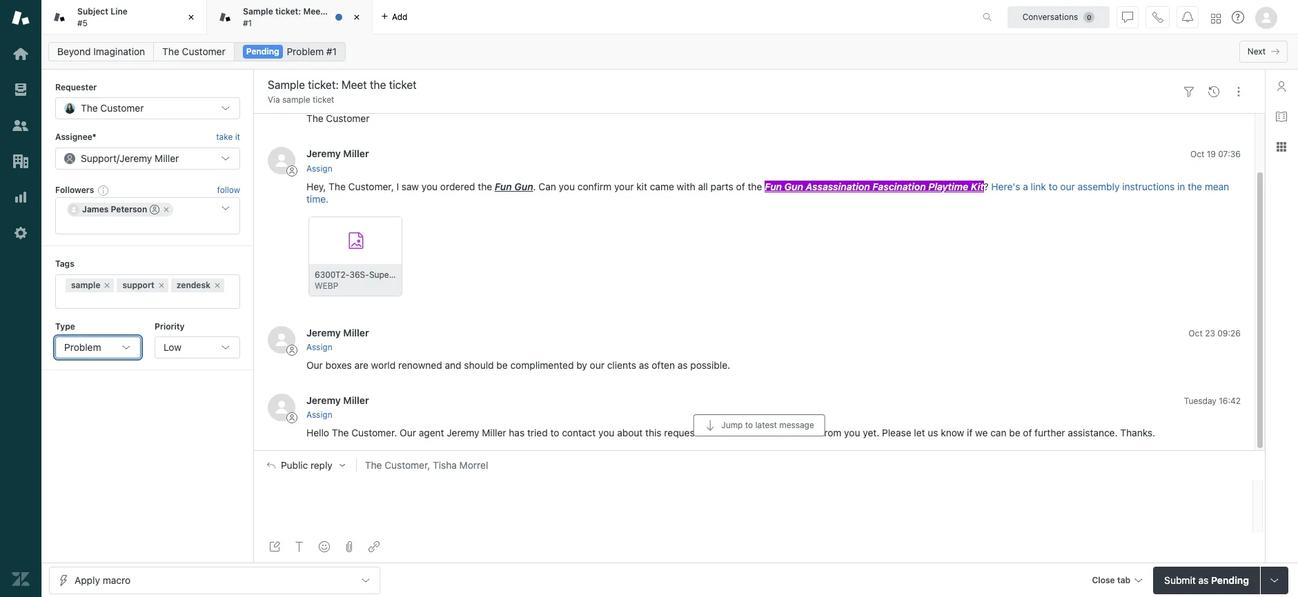 Task type: vqa. For each thing, say whether or not it's contained in the screenshot.
the Avatar related to Our boxes are world renowned and should be complimented by our clients as often as possible.'s Jeremy
yes



Task type: locate. For each thing, give the bounding box(es) containing it.
23
[[1206, 328, 1216, 339]]

events image
[[1209, 86, 1220, 97]]

haven't
[[734, 428, 766, 439]]

1 horizontal spatial customer
[[182, 46, 226, 57]]

fun left .
[[495, 181, 512, 192]]

the inside thanks, the customer
[[307, 113, 324, 125]]

jeremy up boxes
[[307, 327, 341, 339]]

tab up imagination
[[41, 0, 207, 35]]

as left often at right bottom
[[639, 360, 649, 371]]

0 vertical spatial ticket
[[342, 6, 365, 17]]

apps image
[[1277, 142, 1288, 153]]

2 jeremy miller assign from the top
[[307, 327, 369, 353]]

our
[[307, 360, 323, 371], [400, 428, 416, 439]]

problem down type
[[64, 342, 101, 353]]

to right jump
[[746, 421, 753, 431]]

1 vertical spatial #1
[[326, 46, 337, 57]]

3 assign from the top
[[307, 410, 333, 421]]

world
[[371, 360, 396, 371]]

1 horizontal spatial gun
[[785, 181, 804, 192]]

you right the can
[[559, 181, 575, 192]]

pending
[[246, 46, 279, 57], [1212, 575, 1250, 587]]

1 assign from the top
[[307, 163, 333, 174]]

and
[[445, 360, 462, 371]]

the inside secondary element
[[162, 46, 179, 57]]

further
[[1035, 428, 1066, 439]]

the inside button
[[365, 460, 382, 472]]

followers
[[55, 185, 94, 195]]

jeremy right agent
[[447, 428, 480, 439]]

take
[[216, 132, 233, 143]]

2 vertical spatial assign
[[307, 410, 333, 421]]

jeremy miller link for the
[[307, 395, 369, 407]]

hey, the customer, i saw you ordered the fun gun . can you confirm your kit came with all parts of the fun gun assassination fascination playtime kit ?
[[307, 181, 992, 192]]

assign up hello
[[307, 410, 333, 421]]

2 assign from the top
[[307, 342, 333, 353]]

ticket actions image
[[1234, 86, 1245, 97]]

1 horizontal spatial problem
[[287, 46, 324, 57]]

0 vertical spatial jeremy miller assign
[[307, 148, 369, 174]]

1 vertical spatial assign button
[[307, 342, 333, 354]]

1 vertical spatial jeremy miller assign
[[307, 327, 369, 353]]

gun left the can
[[515, 181, 533, 192]]

clients
[[607, 360, 637, 371]]

remove image
[[157, 281, 166, 290], [213, 281, 222, 290]]

the down thanks,
[[307, 113, 324, 125]]

problem for problem
[[64, 342, 101, 353]]

apply
[[75, 575, 100, 587]]

morrel
[[460, 460, 488, 472]]

the right meet
[[326, 6, 339, 17]]

1 vertical spatial assign
[[307, 342, 333, 353]]

renowned
[[398, 360, 442, 371]]

0 vertical spatial our
[[1061, 181, 1076, 192]]

beyond imagination
[[57, 46, 145, 57]]

you left about
[[599, 428, 615, 439]]

0 horizontal spatial to
[[551, 428, 560, 439]]

miller
[[343, 148, 369, 160], [155, 152, 179, 164], [343, 327, 369, 339], [343, 395, 369, 407], [482, 428, 506, 439]]

1 horizontal spatial ticket
[[342, 6, 365, 17]]

0 horizontal spatial ticket
[[313, 95, 334, 105]]

the right parts at the right top
[[748, 181, 763, 192]]

close image up 'the customer' link
[[184, 10, 198, 24]]

thanks,
[[307, 100, 342, 112]]

2 horizontal spatial as
[[1199, 575, 1209, 587]]

the inside sample ticket: meet the ticket #1
[[326, 6, 339, 17]]

1 horizontal spatial our
[[1061, 181, 1076, 192]]

jeremy miller assign up hey,
[[307, 148, 369, 174]]

remove image
[[162, 206, 171, 214], [103, 281, 111, 290]]

of right parts at the right top
[[736, 181, 745, 192]]

zendesk support image
[[12, 9, 30, 27]]

avatar image
[[268, 147, 296, 175], [268, 326, 296, 354], [268, 394, 296, 422]]

0 vertical spatial assign
[[307, 163, 333, 174]]

remove image for support
[[157, 281, 166, 290]]

miller down thanks, the customer
[[343, 148, 369, 160]]

sample down tags
[[71, 280, 100, 290]]

07:36
[[1219, 149, 1241, 160]]

1 avatar image from the top
[[268, 147, 296, 175]]

reply
[[311, 461, 333, 472]]

0 vertical spatial our
[[307, 360, 323, 371]]

problem inside 'popup button'
[[64, 342, 101, 353]]

/
[[117, 152, 120, 164]]

but
[[701, 428, 716, 439]]

0 horizontal spatial pending
[[246, 46, 279, 57]]

of
[[736, 181, 745, 192], [1023, 428, 1033, 439]]

main element
[[0, 0, 41, 598]]

1 vertical spatial the customer
[[81, 102, 144, 114]]

1 horizontal spatial remove image
[[162, 206, 171, 214]]

0 horizontal spatial customer
[[100, 102, 144, 114]]

please
[[882, 428, 912, 439]]

jeremy miller link down boxes
[[307, 395, 369, 407]]

the
[[162, 46, 179, 57], [81, 102, 98, 114], [307, 113, 324, 125], [329, 181, 346, 192], [332, 428, 349, 439], [365, 460, 382, 472]]

possible.
[[691, 360, 731, 371]]

0 horizontal spatial we
[[718, 428, 731, 439]]

customer, left tisha
[[385, 460, 430, 472]]

you left yet.
[[845, 428, 861, 439]]

imagination
[[93, 46, 145, 57]]

close image
[[184, 10, 198, 24], [350, 10, 364, 24]]

thanks.
[[1121, 428, 1156, 439]]

0 vertical spatial customer,
[[348, 181, 394, 192]]

jeremy up hey,
[[307, 148, 341, 160]]

1 vertical spatial of
[[1023, 428, 1033, 439]]

draft mode image
[[269, 542, 280, 553]]

heard
[[769, 428, 794, 439]]

assign up boxes
[[307, 342, 333, 353]]

remove image for zendesk
[[213, 281, 222, 290]]

tab up problem #1
[[207, 0, 373, 35]]

ordered
[[440, 181, 475, 192]]

jeremy miller assign
[[307, 148, 369, 174], [307, 327, 369, 353], [307, 395, 369, 421]]

16:42
[[1220, 396, 1241, 407]]

remove image right zendesk
[[213, 281, 222, 290]]

oct for oct 23 09:26
[[1189, 328, 1203, 339]]

1 vertical spatial sample
[[71, 280, 100, 290]]

apply macro
[[75, 575, 131, 587]]

2 avatar image from the top
[[268, 326, 296, 354]]

here's a link to our assembly instructions in the mean time. link
[[307, 181, 1230, 205]]

the inside requester element
[[81, 102, 98, 114]]

as right often at right bottom
[[678, 360, 688, 371]]

conversations button
[[1008, 6, 1110, 28]]

customer,
[[348, 181, 394, 192], [385, 460, 430, 472]]

1 horizontal spatial pending
[[1212, 575, 1250, 587]]

3 avatar image from the top
[[268, 394, 296, 422]]

1 horizontal spatial of
[[1023, 428, 1033, 439]]

0 vertical spatial pending
[[246, 46, 279, 57]]

#1 down sample
[[243, 18, 252, 28]]

james.peterson1902@gmail.com image
[[68, 204, 79, 216]]

oct left 19
[[1191, 149, 1205, 160]]

2 vertical spatial avatar image
[[268, 394, 296, 422]]

1 horizontal spatial remove image
[[213, 281, 222, 290]]

1 horizontal spatial #1
[[326, 46, 337, 57]]

assignee* element
[[55, 148, 240, 170]]

1 vertical spatial problem
[[64, 342, 101, 353]]

0 vertical spatial the customer
[[162, 46, 226, 57]]

1 vertical spatial oct
[[1189, 328, 1203, 339]]

0 vertical spatial #1
[[243, 18, 252, 28]]

1 horizontal spatial fun
[[765, 181, 782, 192]]

ticket inside sample ticket: meet the ticket #1
[[342, 6, 365, 17]]

be right can
[[1010, 428, 1021, 439]]

the down requester
[[81, 102, 98, 114]]

jeremy for jeremy miller link corresponding to boxes
[[307, 327, 341, 339]]

fun right parts at the right top
[[765, 181, 782, 192]]

close image left add popup button on the top of the page
[[350, 10, 364, 24]]

to
[[1049, 181, 1058, 192], [746, 421, 753, 431], [551, 428, 560, 439]]

remove image left support
[[103, 281, 111, 290]]

low
[[164, 342, 182, 353]]

miller right /
[[155, 152, 179, 164]]

should
[[464, 360, 494, 371]]

knowledge image
[[1277, 111, 1288, 122]]

1 horizontal spatial be
[[1010, 428, 1021, 439]]

requester
[[55, 82, 97, 93]]

0 horizontal spatial remove image
[[157, 281, 166, 290]]

get started image
[[12, 45, 30, 63]]

format text image
[[294, 542, 305, 553]]

1 vertical spatial pending
[[1212, 575, 1250, 587]]

in
[[1178, 181, 1186, 192]]

tab
[[41, 0, 207, 35], [207, 0, 373, 35]]

we
[[718, 428, 731, 439], [976, 428, 988, 439]]

2 tab from the left
[[207, 0, 373, 35]]

assign button up hello
[[307, 410, 333, 422]]

2 horizontal spatial to
[[1049, 181, 1058, 192]]

1 tab from the left
[[41, 0, 207, 35]]

3 assign button from the top
[[307, 410, 333, 422]]

as right submit
[[1199, 575, 1209, 587]]

type
[[55, 321, 75, 332]]

miller inside assignee* element
[[155, 152, 179, 164]]

2 vertical spatial jeremy miller assign
[[307, 395, 369, 421]]

tab containing subject line
[[41, 0, 207, 35]]

customer inside thanks, the customer
[[326, 113, 370, 125]]

our right "link"
[[1061, 181, 1076, 192]]

support
[[123, 280, 155, 290]]

miller left has
[[482, 428, 506, 439]]

problem
[[287, 46, 324, 57], [64, 342, 101, 353]]

#1 down sample ticket: meet the ticket #1
[[326, 46, 337, 57]]

gun left assassination
[[785, 181, 804, 192]]

0 vertical spatial jeremy miller link
[[307, 148, 369, 160]]

jeremy up hello
[[307, 395, 341, 407]]

pending left displays possible ticket submission types icon
[[1212, 575, 1250, 587]]

of left further
[[1023, 428, 1033, 439]]

1 horizontal spatial we
[[976, 428, 988, 439]]

1 vertical spatial our
[[590, 360, 605, 371]]

tags
[[55, 259, 74, 269]]

2 assign button from the top
[[307, 342, 333, 354]]

we right 'but'
[[718, 428, 731, 439]]

the right hello
[[332, 428, 349, 439]]

problem inside secondary element
[[287, 46, 324, 57]]

customer.
[[352, 428, 397, 439]]

miller up are on the left bottom of the page
[[343, 327, 369, 339]]

3 jeremy miller assign from the top
[[307, 395, 369, 421]]

from
[[821, 428, 842, 439]]

1 vertical spatial jeremy miller link
[[307, 327, 369, 339]]

oct
[[1191, 149, 1205, 160], [1189, 328, 1203, 339]]

customer, left i at the top left of page
[[348, 181, 394, 192]]

jeremy miller assign for boxes
[[307, 327, 369, 353]]

1 vertical spatial our
[[400, 428, 416, 439]]

0 horizontal spatial #1
[[243, 18, 252, 28]]

oct left 23
[[1189, 328, 1203, 339]]

confirm
[[578, 181, 612, 192]]

0 horizontal spatial sample
[[71, 280, 100, 290]]

1 horizontal spatial the customer
[[162, 46, 226, 57]]

1 remove image from the left
[[157, 281, 166, 290]]

jeremy miller assign up hello
[[307, 395, 369, 421]]

miller for first jeremy miller link from the top
[[343, 148, 369, 160]]

miller down are on the left bottom of the page
[[343, 395, 369, 407]]

customer context image
[[1277, 81, 1288, 92]]

2 vertical spatial jeremy miller link
[[307, 395, 369, 407]]

remove image right support
[[157, 281, 166, 290]]

assign button up boxes
[[307, 342, 333, 354]]

2 remove image from the left
[[213, 281, 222, 290]]

jeremy for jeremy miller link associated with the
[[307, 395, 341, 407]]

zendesk image
[[12, 571, 30, 589]]

1 vertical spatial customer,
[[385, 460, 430, 472]]

to right "link"
[[1049, 181, 1058, 192]]

the down customer.
[[365, 460, 382, 472]]

assign button up hey,
[[307, 163, 333, 175]]

sample right via
[[282, 95, 310, 105]]

the right in
[[1188, 181, 1203, 192]]

0 horizontal spatial problem
[[64, 342, 101, 353]]

assign button
[[307, 163, 333, 175], [307, 342, 333, 354], [307, 410, 333, 422]]

customer inside requester element
[[100, 102, 144, 114]]

1 horizontal spatial to
[[746, 421, 753, 431]]

0 horizontal spatial the customer
[[81, 102, 144, 114]]

2 vertical spatial assign button
[[307, 410, 333, 422]]

ticket
[[342, 6, 365, 17], [313, 95, 334, 105]]

1 horizontal spatial close image
[[350, 10, 364, 24]]

know
[[941, 428, 965, 439]]

your
[[614, 181, 634, 192]]

problem #1
[[287, 46, 337, 57]]

1 horizontal spatial sample
[[282, 95, 310, 105]]

instructions
[[1123, 181, 1175, 192]]

2 jeremy miller link from the top
[[307, 327, 369, 339]]

with
[[677, 181, 696, 192]]

jeremy miller link up hey,
[[307, 148, 369, 160]]

our left boxes
[[307, 360, 323, 371]]

0 vertical spatial remove image
[[162, 206, 171, 214]]

latest
[[756, 421, 777, 431]]

jeremy miller link up boxes
[[307, 327, 369, 339]]

0 horizontal spatial gun
[[515, 181, 533, 192]]

tabs tab list
[[41, 0, 969, 35]]

0 horizontal spatial close image
[[184, 10, 198, 24]]

0 horizontal spatial of
[[736, 181, 745, 192]]

1 vertical spatial remove image
[[103, 281, 111, 290]]

problem for problem #1
[[287, 46, 324, 57]]

our
[[1061, 181, 1076, 192], [590, 360, 605, 371]]

we right if on the bottom right
[[976, 428, 988, 439]]

insert emojis image
[[319, 542, 330, 553]]

has
[[509, 428, 525, 439]]

0 vertical spatial oct
[[1191, 149, 1205, 160]]

ticket right via
[[313, 95, 334, 105]]

add link (cmd k) image
[[369, 542, 380, 553]]

be right should
[[497, 360, 508, 371]]

our left agent
[[400, 428, 416, 439]]

message
[[780, 421, 815, 431]]

our right "by" at the left of page
[[590, 360, 605, 371]]

close tab button
[[1086, 567, 1148, 597]]

0 vertical spatial be
[[497, 360, 508, 371]]

0 vertical spatial avatar image
[[268, 147, 296, 175]]

the customer, tisha morrel
[[365, 460, 488, 472]]

pending down sample
[[246, 46, 279, 57]]

0 vertical spatial problem
[[287, 46, 324, 57]]

the customer link
[[153, 42, 235, 61]]

3 jeremy miller link from the top
[[307, 395, 369, 407]]

assistance.
[[1068, 428, 1118, 439]]

the right imagination
[[162, 46, 179, 57]]

jeremy miller assign up boxes
[[307, 327, 369, 353]]

0 vertical spatial assign button
[[307, 163, 333, 175]]

0 horizontal spatial fun
[[495, 181, 512, 192]]

0 horizontal spatial as
[[639, 360, 649, 371]]

assign up hey,
[[307, 163, 333, 174]]

request
[[664, 428, 698, 439]]

2 horizontal spatial customer
[[326, 113, 370, 125]]

0 horizontal spatial be
[[497, 360, 508, 371]]

ticket right meet
[[342, 6, 365, 17]]

subject line #5
[[77, 6, 128, 28]]

customer
[[182, 46, 226, 57], [100, 102, 144, 114], [326, 113, 370, 125]]

19
[[1207, 149, 1217, 160]]

admin image
[[12, 224, 30, 242]]

remove image right user is an agent image
[[162, 206, 171, 214]]

problem down sample ticket: meet the ticket #1
[[287, 46, 324, 57]]

1 vertical spatial avatar image
[[268, 326, 296, 354]]

jeremy miller link for boxes
[[307, 327, 369, 339]]

to right tried
[[551, 428, 560, 439]]

button displays agent's chat status as invisible. image
[[1123, 11, 1134, 22]]

jeremy right support
[[120, 152, 152, 164]]

the
[[326, 6, 339, 17], [478, 181, 492, 192], [748, 181, 763, 192], [1188, 181, 1203, 192]]



Task type: describe. For each thing, give the bounding box(es) containing it.
the inside here's a link to our assembly instructions in the mean time.
[[1188, 181, 1203, 192]]

macro
[[103, 575, 131, 587]]

support / jeremy miller
[[81, 152, 179, 164]]

complimented
[[511, 360, 574, 371]]

james peterson option
[[67, 203, 173, 217]]

customers image
[[12, 117, 30, 135]]

conversationlabel log
[[254, 44, 1266, 451]]

next
[[1248, 46, 1266, 57]]

09:26
[[1218, 328, 1241, 339]]

jeremy inside assignee* element
[[120, 152, 152, 164]]

by
[[577, 360, 587, 371]]

beyond imagination link
[[48, 42, 154, 61]]

here's a link to our assembly instructions in the mean time.
[[307, 181, 1230, 205]]

reporting image
[[12, 188, 30, 206]]

notifications image
[[1183, 11, 1194, 22]]

close
[[1093, 575, 1116, 586]]

views image
[[12, 81, 30, 99]]

zendesk
[[177, 280, 211, 290]]

the customer inside requester element
[[81, 102, 144, 114]]

to inside button
[[746, 421, 753, 431]]

i
[[397, 181, 399, 192]]

2 close image from the left
[[350, 10, 364, 24]]

filter image
[[1184, 86, 1195, 97]]

jeremy for first jeremy miller link from the top
[[307, 148, 341, 160]]

take it
[[216, 132, 240, 143]]

the right hey,
[[329, 181, 346, 192]]

playtime
[[929, 181, 969, 192]]

Oct 19 07:36 text field
[[1191, 149, 1241, 160]]

assign for our
[[307, 342, 333, 353]]

yet.
[[863, 428, 880, 439]]

1 horizontal spatial our
[[400, 428, 416, 439]]

1 vertical spatial ticket
[[313, 95, 334, 105]]

time.
[[307, 193, 329, 205]]

the right ordered
[[478, 181, 492, 192]]

follow
[[217, 185, 240, 195]]

agent
[[419, 428, 444, 439]]

2 gun from the left
[[785, 181, 804, 192]]

1 assign button from the top
[[307, 163, 333, 175]]

0 horizontal spatial our
[[307, 360, 323, 371]]

?
[[984, 181, 989, 192]]

requester element
[[55, 98, 240, 120]]

submit as pending
[[1165, 575, 1250, 587]]

Oct 23 09:26 text field
[[1189, 328, 1241, 339]]

#1 inside secondary element
[[326, 46, 337, 57]]

1 close image from the left
[[184, 10, 198, 24]]

miller for jeremy miller link corresponding to boxes
[[343, 327, 369, 339]]

1 jeremy miller assign from the top
[[307, 148, 369, 174]]

1 we from the left
[[718, 428, 731, 439]]

tab
[[1118, 575, 1131, 586]]

add attachment image
[[344, 542, 355, 553]]

secondary element
[[41, 38, 1299, 66]]

Tuesday 16:42 text field
[[1185, 396, 1241, 407]]

2 we from the left
[[976, 428, 988, 439]]

assembly
[[1078, 181, 1120, 192]]

avatar image for our boxes are world renowned and should be complimented by our clients as often as possible.
[[268, 326, 296, 354]]

#1 inside sample ticket: meet the ticket #1
[[243, 18, 252, 28]]

oct 19 07:36
[[1191, 149, 1241, 160]]

our inside here's a link to our assembly instructions in the mean time.
[[1061, 181, 1076, 192]]

sample ticket: meet the ticket #1
[[243, 6, 365, 28]]

tuesday
[[1185, 396, 1217, 407]]

fascination
[[873, 181, 926, 192]]

jeremy miller assign for the
[[307, 395, 369, 421]]

close tab
[[1093, 575, 1131, 586]]

organizations image
[[12, 153, 30, 171]]

1 horizontal spatial as
[[678, 360, 688, 371]]

followers element
[[55, 198, 240, 235]]

the customer, tisha morrel button
[[356, 459, 1266, 473]]

assign for hello
[[307, 410, 333, 421]]

you right saw
[[422, 181, 438, 192]]

us
[[928, 428, 939, 439]]

1 fun from the left
[[495, 181, 512, 192]]

displays possible ticket submission types image
[[1270, 575, 1281, 587]]

hide composer image
[[754, 445, 765, 456]]

back
[[797, 428, 819, 439]]

via
[[268, 95, 280, 105]]

take it button
[[216, 131, 240, 145]]

customer inside secondary element
[[182, 46, 226, 57]]

assassination
[[806, 181, 870, 192]]

0 vertical spatial sample
[[282, 95, 310, 105]]

0 vertical spatial of
[[736, 181, 745, 192]]

our boxes are world renowned and should be complimented by our clients as often as possible.
[[307, 360, 731, 371]]

tab containing sample ticket: meet the ticket
[[207, 0, 373, 35]]

zendesk products image
[[1212, 13, 1221, 23]]

support
[[81, 152, 117, 164]]

webp link
[[309, 217, 403, 297]]

peterson
[[111, 204, 147, 215]]

let
[[914, 428, 926, 439]]

1 vertical spatial be
[[1010, 428, 1021, 439]]

kit
[[971, 181, 984, 192]]

mean
[[1205, 181, 1230, 192]]

info on adding followers image
[[98, 185, 109, 196]]

low button
[[155, 337, 240, 359]]

if
[[967, 428, 973, 439]]

hello the customer. our agent jeremy miller has tried to contact you about this request but we haven't heard back from you yet. please let us know if we can be of further assistance. thanks.
[[307, 428, 1156, 439]]

jump to latest message button
[[694, 415, 826, 437]]

avatar image for hello the customer. our agent jeremy miller has tried to contact you about this request but we haven't heard back from you yet. please let us know if we can be of further assistance. thanks.
[[268, 394, 296, 422]]

often
[[652, 360, 675, 371]]

to inside here's a link to our assembly instructions in the mean time.
[[1049, 181, 1058, 192]]

get help image
[[1232, 11, 1245, 23]]

.
[[533, 181, 536, 192]]

sample
[[243, 6, 273, 17]]

customer, inside button
[[385, 460, 430, 472]]

meet
[[303, 6, 324, 17]]

boxes
[[326, 360, 352, 371]]

tuesday 16:42
[[1185, 396, 1241, 407]]

the customer inside secondary element
[[162, 46, 226, 57]]

jump
[[722, 421, 743, 431]]

next button
[[1240, 41, 1288, 63]]

james peterson
[[82, 204, 147, 215]]

follow button
[[217, 184, 240, 197]]

tried
[[527, 428, 548, 439]]

#5
[[77, 18, 88, 28]]

assign button for our
[[307, 342, 333, 354]]

are
[[355, 360, 369, 371]]

hello
[[307, 428, 329, 439]]

customer, inside 'conversationlabel' log
[[348, 181, 394, 192]]

thanks, the customer
[[307, 100, 370, 125]]

assignee*
[[55, 132, 96, 143]]

it
[[235, 132, 240, 143]]

subject
[[77, 6, 108, 17]]

kit
[[637, 181, 648, 192]]

user is an agent image
[[150, 205, 160, 215]]

assign button for hello
[[307, 410, 333, 422]]

1 jeremy miller link from the top
[[307, 148, 369, 160]]

miller for jeremy miller link associated with the
[[343, 395, 369, 407]]

pending inside secondary element
[[246, 46, 279, 57]]

add
[[392, 11, 408, 22]]

hey,
[[307, 181, 326, 192]]

1 gun from the left
[[515, 181, 533, 192]]

add button
[[373, 0, 416, 34]]

2 fun from the left
[[765, 181, 782, 192]]

this
[[646, 428, 662, 439]]

submit
[[1165, 575, 1196, 587]]

about
[[617, 428, 643, 439]]

0 horizontal spatial our
[[590, 360, 605, 371]]

0 horizontal spatial remove image
[[103, 281, 111, 290]]

webp
[[315, 281, 339, 291]]

Subject field
[[265, 77, 1174, 93]]

parts
[[711, 181, 734, 192]]

oct for oct 19 07:36
[[1191, 149, 1205, 160]]

conversations
[[1023, 11, 1079, 22]]

priority
[[155, 321, 185, 332]]

ticket:
[[275, 6, 301, 17]]

public reply button
[[255, 452, 356, 481]]



